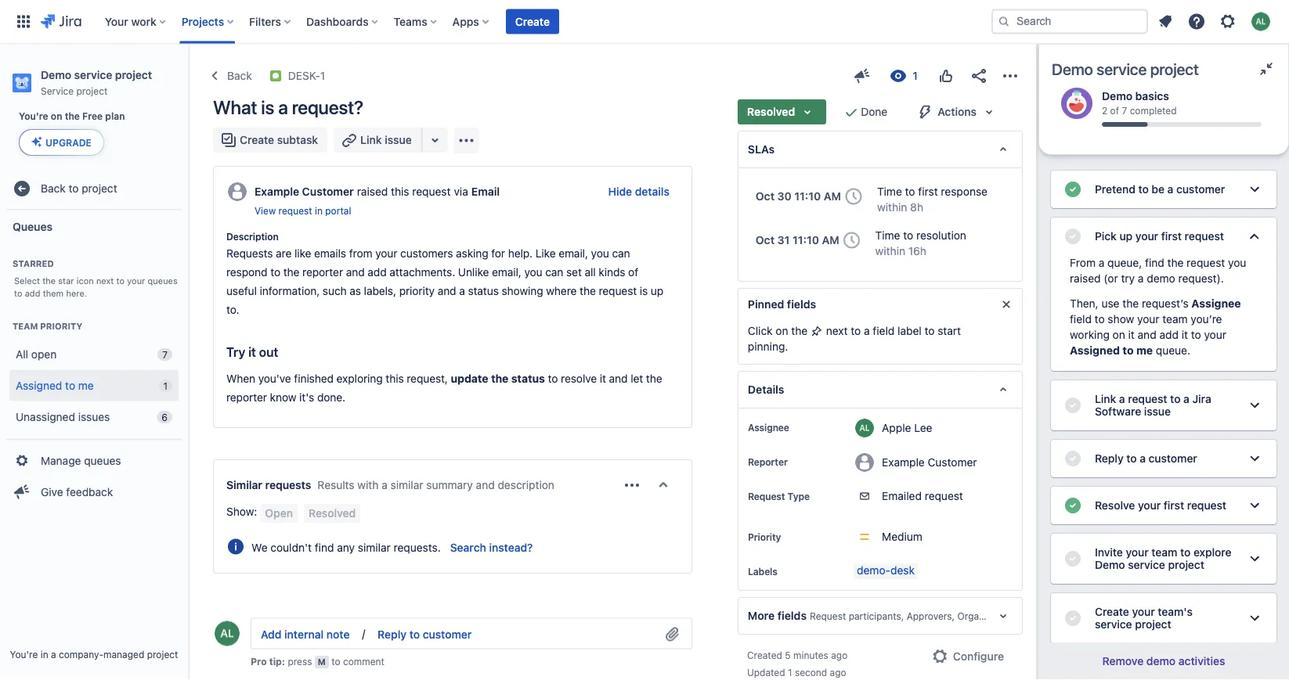 Task type: vqa. For each thing, say whether or not it's contained in the screenshot.
rightmost the 'Reports'
no



Task type: describe. For each thing, give the bounding box(es) containing it.
and right summary
[[476, 479, 495, 492]]

oct for oct 30 11:10 am
[[756, 190, 775, 203]]

first inside 'dropdown button'
[[1164, 499, 1184, 512]]

you're for you're on the free plan
[[19, 111, 48, 122]]

project up free
[[76, 85, 108, 96]]

chevron image for create your team's service project
[[1245, 609, 1264, 628]]

issue inside link a request to a jira software issue
[[1144, 405, 1171, 418]]

pro
[[251, 657, 267, 668]]

31
[[777, 234, 790, 247]]

info image
[[226, 538, 245, 557]]

customer for example customer
[[928, 456, 977, 469]]

1 vertical spatial priority
[[748, 532, 781, 543]]

your inside invite your team to explore demo service project
[[1126, 546, 1149, 559]]

be
[[1152, 183, 1165, 196]]

1 vertical spatial ago
[[830, 667, 846, 678]]

customers
[[400, 247, 453, 260]]

the inside starred select the star icon next to your queues to add them here.
[[42, 276, 56, 286]]

and inside to resolve it and let the reporter know it's done.
[[609, 372, 628, 385]]

service inside "demo service project service project"
[[74, 69, 112, 81]]

remove demo activities
[[1102, 655, 1225, 668]]

all for all
[[258, 630, 271, 643]]

reply to a customer button
[[1051, 440, 1277, 478]]

add internal note button
[[251, 623, 359, 648]]

update
[[451, 372, 488, 385]]

hide image
[[651, 473, 676, 498]]

give feedback
[[41, 486, 113, 499]]

requests
[[226, 247, 273, 260]]

1 vertical spatial this
[[386, 372, 404, 385]]

7 inside team priority group
[[162, 349, 168, 360]]

reply for reply to customer
[[378, 628, 407, 641]]

your inside requests are like emails from your customers asking for help. like email, you can respond to the reporter and add attachments. unlike email, you can set all kinds of useful information, such as labels, priority and a status showing where the request is up to.
[[375, 247, 397, 260]]

request inside from a queue, find the request you raised (or try a demo request).
[[1187, 256, 1225, 269]]

am for oct 30 11:10 am
[[824, 190, 841, 203]]

request inside 'dropdown button'
[[1187, 499, 1227, 512]]

invite your team to explore demo service project button
[[1051, 534, 1277, 584]]

teams
[[394, 15, 427, 28]]

0 horizontal spatial you
[[524, 266, 542, 279]]

a right try
[[1138, 272, 1144, 285]]

invite your team to explore demo service project
[[1095, 546, 1232, 572]]

group containing manage queues
[[6, 439, 182, 513]]

your inside 'dropdown button'
[[1138, 499, 1161, 512]]

hide
[[608, 185, 632, 198]]

add internal note
[[261, 628, 350, 641]]

fields for pinned fields
[[787, 298, 816, 311]]

find inside from a queue, find the request you raised (or try a demo request).
[[1145, 256, 1164, 269]]

for
[[491, 247, 505, 260]]

back to project link
[[6, 173, 182, 205]]

pretend to be a customer
[[1095, 183, 1225, 196]]

request).
[[1178, 272, 1224, 285]]

press
[[288, 657, 312, 668]]

demo basics 2 of 7 completed
[[1102, 89, 1177, 116]]

add inside starred select the star icon next to your queues to add them here.
[[25, 288, 40, 298]]

field inside next to a field label to start pinning.
[[873, 325, 895, 338]]

demo for demo basics 2 of 7 completed
[[1102, 89, 1133, 102]]

desk-1 link
[[288, 67, 325, 85]]

chevron image for link a request to a jira software issue
[[1245, 396, 1264, 415]]

add inside the then, use the request's assignee field to show your team you're working on it and add it to your assigned to me queue.
[[1159, 329, 1179, 341]]

on for you're
[[51, 111, 62, 122]]

demo inside button
[[1146, 655, 1176, 668]]

then,
[[1070, 297, 1099, 310]]

priority
[[399, 285, 435, 298]]

chevron image for invite your team to explore demo service project
[[1245, 550, 1264, 569]]

checked image for reply
[[1064, 450, 1082, 468]]

team priority
[[13, 321, 82, 331]]

your up queue,
[[1135, 230, 1158, 243]]

fields for more fields
[[778, 610, 807, 623]]

give
[[41, 486, 63, 499]]

service
[[41, 85, 74, 96]]

upgrade
[[45, 137, 92, 148]]

and right priority
[[438, 285, 456, 298]]

let
[[631, 372, 643, 385]]

customer for example customer raised this request via email
[[302, 185, 354, 198]]

your inside starred select the star icon next to your queues to add them here.
[[127, 276, 145, 286]]

a down service request icon
[[278, 96, 288, 118]]

details
[[635, 185, 670, 198]]

primary element
[[9, 0, 991, 43]]

request inside requests are like emails from your customers asking for help. like email, you can respond to the reporter and add attachments. unlike email, you can set all kinds of useful information, such as labels, priority and a status showing where the request is up to.
[[599, 285, 637, 298]]

settings image
[[1219, 12, 1237, 31]]

0 vertical spatial this
[[391, 185, 409, 198]]

pinned fields
[[748, 298, 816, 311]]

useful
[[226, 285, 257, 298]]

reporter inside requests are like emails from your customers asking for help. like email, you can respond to the reporter and add attachments. unlike email, you can set all kinds of useful information, such as labels, priority and a status showing where the request is up to.
[[302, 266, 343, 279]]

manage queues button
[[6, 445, 182, 477]]

pro tip: press m to comment
[[251, 657, 384, 668]]

type
[[787, 491, 810, 502]]

manage queues
[[41, 454, 121, 467]]

lee
[[914, 421, 932, 434]]

assigned inside team priority group
[[16, 379, 62, 392]]

0 horizontal spatial in
[[40, 649, 48, 660]]

requests are like emails from your customers asking for help. like email, you can respond to the reporter and add attachments. unlike email, you can set all kinds of useful information, such as labels, priority and a status showing where the request is up to.
[[226, 247, 666, 316]]

your down you're
[[1204, 329, 1226, 341]]

1 vertical spatial status
[[511, 372, 545, 385]]

it down show
[[1128, 329, 1135, 341]]

within inside time to resolution within 16h
[[875, 245, 905, 258]]

link for link issue
[[360, 134, 382, 146]]

queues
[[13, 220, 53, 233]]

next inside starred select the star icon next to your queues to add them here.
[[96, 276, 114, 286]]

resolution
[[916, 229, 966, 242]]

30
[[777, 190, 792, 203]]

to inside time to resolution within 16h
[[903, 229, 913, 242]]

team inside invite your team to explore demo service project
[[1152, 546, 1177, 559]]

the down all
[[580, 285, 596, 298]]

subtask
[[277, 134, 318, 146]]

sidebar navigation image
[[171, 63, 205, 94]]

it up queue.
[[1182, 329, 1188, 341]]

newest
[[605, 630, 644, 643]]

vote options: no one has voted for this issue yet. image
[[937, 67, 955, 85]]

out
[[259, 345, 278, 360]]

resolve
[[1095, 499, 1135, 512]]

project down upgrade on the left top
[[82, 182, 117, 195]]

unlike
[[458, 266, 489, 279]]

a left 'company-'
[[51, 649, 56, 660]]

working
[[1070, 329, 1110, 341]]

0 horizontal spatial find
[[315, 542, 334, 555]]

pick up your first request button
[[1051, 218, 1277, 255]]

is inside requests are like emails from your customers asking for help. like email, you can respond to the reporter and add attachments. unlike email, you can set all kinds of useful information, such as labels, priority and a status showing where the request is up to.
[[640, 285, 648, 298]]

and inside the then, use the request's assignee field to show your team you're working on it and add it to your assigned to me queue.
[[1138, 329, 1156, 341]]

your down 'request's' at the right top of the page
[[1137, 313, 1160, 326]]

reply for reply to a customer
[[1095, 452, 1124, 465]]

a inside pretend to be a customer dropdown button
[[1167, 183, 1173, 196]]

it right try
[[248, 345, 256, 360]]

checked image for invite
[[1064, 550, 1082, 569]]

0 vertical spatial email,
[[559, 247, 588, 260]]

0 vertical spatial show:
[[226, 506, 257, 519]]

comments
[[287, 630, 343, 643]]

0 vertical spatial ago
[[831, 650, 848, 661]]

add inside requests are like emails from your customers asking for help. like email, you can respond to the reporter and add attachments. unlike email, you can set all kinds of useful information, such as labels, priority and a status showing where the request is up to.
[[368, 266, 387, 279]]

and up as
[[346, 266, 365, 279]]

try
[[1121, 272, 1135, 285]]

second
[[795, 667, 827, 678]]

demo for demo service project service project
[[41, 69, 71, 81]]

approvals
[[473, 630, 525, 643]]

oct for oct 31 11:10 am
[[756, 234, 775, 247]]

chevron image for reply to a customer
[[1245, 450, 1264, 468]]

0 horizontal spatial email,
[[492, 266, 521, 279]]

project up plan
[[115, 69, 152, 81]]

remove
[[1102, 655, 1144, 668]]

copy link to issue image
[[322, 69, 335, 81]]

0 vertical spatial raised
[[357, 185, 388, 198]]

showing
[[502, 285, 543, 298]]

the left free
[[65, 111, 80, 122]]

a inside requests are like emails from your customers asking for help. like email, you can respond to the reporter and add attachments. unlike email, you can set all kinds of useful information, such as labels, priority and a status showing where the request is up to.
[[459, 285, 465, 298]]

1 vertical spatial show:
[[213, 630, 244, 643]]

your work button
[[100, 9, 172, 34]]

first inside dropdown button
[[1161, 230, 1182, 243]]

starred group
[[6, 242, 182, 304]]

as
[[350, 285, 361, 298]]

free
[[82, 111, 103, 122]]

we
[[251, 542, 268, 555]]

add
[[261, 628, 282, 641]]

create for create
[[515, 15, 550, 28]]

more fields element
[[738, 598, 1023, 635]]

history button
[[354, 627, 401, 646]]

work log button
[[407, 627, 462, 646]]

start
[[938, 325, 961, 338]]

share image
[[970, 67, 988, 85]]

view request in portal
[[255, 206, 351, 217]]

work
[[131, 15, 156, 28]]

0 horizontal spatial can
[[545, 266, 563, 279]]

tip:
[[269, 657, 285, 668]]

project inside 'create your team's service project'
[[1135, 618, 1171, 631]]

to inside requests are like emails from your customers asking for help. like email, you can respond to the reporter and add attachments. unlike email, you can set all kinds of useful information, such as labels, priority and a status showing where the request is up to.
[[270, 266, 280, 279]]

try
[[226, 345, 245, 360]]

exploring
[[337, 372, 383, 385]]

newest first image
[[670, 631, 683, 643]]

to inside team priority group
[[65, 379, 75, 392]]

demo-desk link
[[854, 564, 918, 580]]

6
[[162, 412, 168, 423]]

checked image for resolve
[[1064, 497, 1082, 515]]

chevron image for resolve your first request
[[1245, 497, 1264, 515]]

reporter
[[748, 457, 788, 468]]

up inside requests are like emails from your customers asking for help. like email, you can respond to the reporter and add attachments. unlike email, you can set all kinds of useful information, such as labels, priority and a status showing where the request is up to.
[[651, 285, 663, 298]]

status inside requests are like emails from your customers asking for help. like email, you can respond to the reporter and add attachments. unlike email, you can set all kinds of useful information, such as labels, priority and a status showing where the request is up to.
[[468, 285, 499, 298]]

hide details
[[608, 185, 670, 198]]

set
[[566, 266, 582, 279]]

time to first response within 8h
[[877, 185, 988, 214]]

summary
[[426, 479, 473, 492]]

create your team's service project button
[[1051, 594, 1277, 644]]

0 vertical spatial similar
[[390, 479, 423, 492]]

issues
[[78, 411, 110, 423]]

field inside the then, use the request's assignee field to show your team you're working on it and add it to your assigned to me queue.
[[1070, 313, 1092, 326]]

(or
[[1104, 272, 1118, 285]]

pick up your first request
[[1095, 230, 1224, 243]]

team
[[13, 321, 38, 331]]

you're for you're in a company-managed project
[[10, 649, 38, 660]]

starred select the star icon next to your queues to add them here.
[[13, 259, 178, 298]]

give feedback image
[[853, 67, 872, 85]]

1 horizontal spatial you
[[591, 247, 609, 260]]

are
[[276, 247, 292, 260]]

actions
[[938, 105, 977, 118]]

checked image for link
[[1064, 396, 1082, 415]]

slas element
[[738, 131, 1023, 168]]

service inside 'create your team's service project'
[[1095, 618, 1132, 631]]

help image
[[1187, 12, 1206, 31]]

such
[[323, 285, 347, 298]]

from
[[349, 247, 372, 260]]

clockicon image for oct 31 11:10 am
[[839, 228, 864, 253]]

customer inside "button"
[[423, 628, 472, 641]]

create for create your team's service project
[[1095, 606, 1129, 619]]

queues inside starred select the star icon next to your queues to add them here.
[[148, 276, 178, 286]]

to resolve it and let the reporter know it's done.
[[226, 372, 665, 404]]

time for time to resolution within 16h
[[875, 229, 900, 242]]



Task type: locate. For each thing, give the bounding box(es) containing it.
queues up give feedback button
[[84, 454, 121, 467]]

the down pinned fields
[[791, 325, 808, 338]]

0 horizontal spatial assignee
[[748, 422, 789, 433]]

example customer raised this request via email
[[255, 185, 500, 198]]

reply inside reply to customer "button"
[[378, 628, 407, 641]]

notifications image
[[1156, 12, 1175, 31]]

team down 'request's' at the right top of the page
[[1162, 313, 1188, 326]]

back for back
[[227, 69, 252, 82]]

of right the kinds at the left
[[628, 266, 638, 279]]

a left the label
[[864, 325, 870, 338]]

0 vertical spatial chevron image
[[1245, 180, 1264, 199]]

priority left priority pin to top. only you can see pinned fields. icon
[[748, 532, 781, 543]]

1 vertical spatial issue
[[1144, 405, 1171, 418]]

create subtask button
[[213, 128, 328, 153]]

view
[[255, 206, 276, 217]]

link for link a request to a jira software issue
[[1095, 393, 1116, 406]]

0 vertical spatial assignee
[[1192, 297, 1241, 310]]

1 horizontal spatial up
[[1120, 230, 1133, 243]]

next
[[96, 276, 114, 286], [826, 325, 848, 338]]

done
[[861, 105, 888, 118]]

0 vertical spatial issue
[[385, 134, 412, 146]]

oct
[[756, 190, 775, 203], [756, 234, 775, 247]]

via
[[454, 185, 468, 198]]

activities
[[1179, 655, 1225, 668]]

time inside time to first response within 8h
[[877, 185, 902, 198]]

your profile and settings image
[[1252, 12, 1270, 31]]

pinning.
[[748, 340, 788, 353]]

your left team's
[[1132, 606, 1155, 619]]

time to resolution within 16h
[[875, 229, 966, 258]]

search image
[[998, 15, 1010, 28]]

2 horizontal spatial on
[[1113, 329, 1125, 341]]

11:10 for 30
[[794, 190, 821, 203]]

the up them
[[42, 276, 56, 286]]

checked image inside pretend to be a customer dropdown button
[[1064, 180, 1082, 199]]

0 vertical spatial reporter
[[302, 266, 343, 279]]

next right icon
[[96, 276, 114, 286]]

example for example customer
[[882, 456, 925, 469]]

apps
[[452, 15, 479, 28]]

service up the demo basics 2 of 7 completed
[[1097, 60, 1147, 78]]

add app image
[[457, 131, 476, 150]]

create inside 'create your team's service project'
[[1095, 606, 1129, 619]]

checked image inside the link a request to a jira software issue dropdown button
[[1064, 396, 1082, 415]]

1 vertical spatial assigned
[[16, 379, 62, 392]]

projects button
[[177, 9, 240, 34]]

desk-
[[288, 69, 320, 82]]

1 horizontal spatial assigned
[[1070, 344, 1120, 357]]

1 inside team priority group
[[163, 381, 168, 392]]

approvals button
[[469, 627, 530, 646]]

0 horizontal spatial assigned
[[16, 379, 62, 392]]

service right invite
[[1128, 559, 1165, 572]]

1 chevron image from the top
[[1245, 227, 1264, 246]]

assigned inside the then, use the request's assignee field to show your team you're working on it and add it to your assigned to me queue.
[[1070, 344, 1120, 357]]

your
[[105, 15, 128, 28]]

0 horizontal spatial is
[[261, 96, 274, 118]]

then, use the request's assignee field to show your team you're working on it and add it to your assigned to me queue.
[[1070, 297, 1241, 357]]

1 inside created 5 minutes ago updated 1 second ago
[[788, 667, 792, 678]]

add up labels,
[[368, 266, 387, 279]]

0 horizontal spatial field
[[873, 325, 895, 338]]

to inside back to project link
[[69, 182, 79, 195]]

oct left 31
[[756, 234, 775, 247]]

1 horizontal spatial in
[[315, 206, 323, 217]]

3 checked image from the top
[[1064, 550, 1082, 569]]

use
[[1102, 297, 1120, 310]]

appswitcher icon image
[[14, 12, 33, 31]]

1 vertical spatial reply
[[378, 628, 407, 641]]

demo inside the demo basics 2 of 7 completed
[[1102, 89, 1133, 102]]

priority up open
[[40, 321, 82, 331]]

team inside the then, use the request's assignee field to show your team you're working on it and add it to your assigned to me queue.
[[1162, 313, 1188, 326]]

issue left the link web pages and more icon
[[385, 134, 412, 146]]

up inside dropdown button
[[1120, 230, 1133, 243]]

what is a request?
[[213, 96, 363, 118]]

chevron image inside resolve your first request 'dropdown button'
[[1245, 497, 1264, 515]]

0 vertical spatial queues
[[148, 276, 178, 286]]

create up remove on the right bottom of the page
[[1095, 606, 1129, 619]]

email, up set
[[559, 247, 588, 260]]

back inside the 'back' link
[[227, 69, 252, 82]]

2 vertical spatial checked image
[[1064, 550, 1082, 569]]

on
[[51, 111, 62, 122], [776, 325, 788, 338], [1113, 329, 1125, 341]]

add up queue.
[[1159, 329, 1179, 341]]

checked image left the resolve
[[1064, 497, 1082, 515]]

checked image inside create your team's service project dropdown button
[[1064, 609, 1082, 628]]

me left queue.
[[1136, 344, 1153, 357]]

history
[[359, 630, 396, 643]]

the up information, at the top left of page
[[283, 266, 299, 279]]

service up remove on the right bottom of the page
[[1095, 618, 1132, 631]]

1 horizontal spatial reporter
[[302, 266, 343, 279]]

checked image for create
[[1064, 609, 1082, 628]]

0 vertical spatial create
[[515, 15, 550, 28]]

a up (or
[[1099, 256, 1105, 269]]

remove demo activities button
[[1101, 649, 1227, 674]]

up
[[1120, 230, 1133, 243], [651, 285, 663, 298]]

demo-desk
[[857, 564, 915, 577]]

11:10 right 31
[[793, 234, 819, 247]]

1 vertical spatial demo
[[1146, 655, 1176, 668]]

first up from a queue, find the request you raised (or try a demo request).
[[1161, 230, 1182, 243]]

oct left 30
[[756, 190, 775, 203]]

0 horizontal spatial priority
[[40, 321, 82, 331]]

a inside next to a field label to start pinning.
[[864, 325, 870, 338]]

0 horizontal spatial issue
[[385, 134, 412, 146]]

example up emailed
[[882, 456, 925, 469]]

all
[[585, 266, 596, 279]]

demo service project
[[1052, 60, 1199, 78]]

of inside the demo basics 2 of 7 completed
[[1110, 105, 1119, 116]]

am right 30
[[824, 190, 841, 203]]

create down what
[[240, 134, 274, 146]]

7 inside the demo basics 2 of 7 completed
[[1122, 105, 1127, 116]]

am for oct 31 11:10 am
[[822, 234, 839, 247]]

clockicon image for oct 30 11:10 am
[[841, 184, 866, 209]]

1 vertical spatial can
[[545, 266, 563, 279]]

0 horizontal spatial up
[[651, 285, 663, 298]]

a right with at left
[[382, 479, 388, 492]]

chevron image inside pretend to be a customer dropdown button
[[1245, 180, 1264, 199]]

1 vertical spatial you're
[[10, 649, 38, 660]]

to inside invite your team to explore demo service project
[[1180, 546, 1191, 559]]

1 vertical spatial of
[[628, 266, 638, 279]]

jira image
[[41, 12, 81, 31], [41, 12, 81, 31]]

you up all
[[591, 247, 609, 260]]

0 vertical spatial is
[[261, 96, 274, 118]]

checked image inside resolve your first request 'dropdown button'
[[1064, 497, 1082, 515]]

reporter pin to top. only you can see pinned fields. image
[[791, 456, 803, 468]]

1 chevron image from the top
[[1245, 180, 1264, 199]]

1 horizontal spatial reply
[[1095, 452, 1124, 465]]

manage
[[41, 454, 81, 467]]

select
[[14, 276, 40, 286]]

5
[[785, 650, 791, 661]]

the inside the then, use the request's assignee field to show your team you're working on it and add it to your assigned to me queue.
[[1123, 297, 1139, 310]]

1 vertical spatial fields
[[778, 610, 807, 623]]

you down pick up your first request dropdown button
[[1228, 256, 1246, 269]]

feedback
[[66, 486, 113, 499]]

0 vertical spatial link
[[360, 134, 382, 146]]

desk-1
[[288, 69, 325, 82]]

7 right 2
[[1122, 105, 1127, 116]]

back inside back to project link
[[41, 182, 66, 195]]

created
[[747, 650, 782, 661]]

1 vertical spatial within
[[875, 245, 905, 258]]

0 horizontal spatial 7
[[162, 349, 168, 360]]

0 vertical spatial assigned
[[1070, 344, 1120, 357]]

a left jira
[[1183, 393, 1190, 406]]

you inside from a queue, find the request you raised (or try a demo request).
[[1228, 256, 1246, 269]]

0 horizontal spatial reply
[[378, 628, 407, 641]]

0 vertical spatial customer
[[1176, 183, 1225, 196]]

menu bar containing all
[[250, 627, 533, 646]]

your inside 'create your team's service project'
[[1132, 606, 1155, 619]]

search
[[450, 542, 486, 555]]

banner containing your work
[[0, 0, 1289, 44]]

email, down for at the top left of the page
[[492, 266, 521, 279]]

your right icon
[[127, 276, 145, 286]]

1 horizontal spatial raised
[[1070, 272, 1101, 285]]

1 vertical spatial example
[[882, 456, 925, 469]]

checked image up from
[[1064, 227, 1082, 246]]

to inside pretend to be a customer dropdown button
[[1138, 183, 1149, 196]]

1 vertical spatial assignee
[[748, 422, 789, 433]]

2 checked image from the top
[[1064, 450, 1082, 468]]

raised inside from a queue, find the request you raised (or try a demo request).
[[1070, 272, 1101, 285]]

demo right remove on the right bottom of the page
[[1146, 655, 1176, 668]]

2 horizontal spatial add
[[1159, 329, 1179, 341]]

checked image left software
[[1064, 396, 1082, 415]]

0 horizontal spatial next
[[96, 276, 114, 286]]

reply inside reply to a customer dropdown button
[[1095, 452, 1124, 465]]

2 chevron image from the top
[[1245, 396, 1264, 415]]

1 vertical spatial reporter
[[226, 391, 267, 404]]

2 horizontal spatial 1
[[788, 667, 792, 678]]

status
[[468, 285, 499, 298], [511, 372, 545, 385]]

to inside time to first response within 8h
[[905, 185, 915, 198]]

similar right with at left
[[390, 479, 423, 492]]

star
[[58, 276, 74, 286]]

a down unlike
[[459, 285, 465, 298]]

1 vertical spatial email,
[[492, 266, 521, 279]]

checked image inside reply to a customer dropdown button
[[1064, 450, 1082, 468]]

1 horizontal spatial find
[[1145, 256, 1164, 269]]

team down resolve your first request 'dropdown button'
[[1152, 546, 1177, 559]]

link inside link a request to a jira software issue
[[1095, 393, 1116, 406]]

the up show
[[1123, 297, 1139, 310]]

find down 'pick up your first request'
[[1145, 256, 1164, 269]]

you're
[[19, 111, 48, 122], [10, 649, 38, 660]]

status left resolve
[[511, 372, 545, 385]]

your right 'from'
[[375, 247, 397, 260]]

demo up 'request's' at the right top of the page
[[1147, 272, 1175, 285]]

1 horizontal spatial customer
[[928, 456, 977, 469]]

0 vertical spatial me
[[1136, 344, 1153, 357]]

1 vertical spatial oct
[[756, 234, 775, 247]]

0 vertical spatial reply
[[1095, 452, 1124, 465]]

chevron image
[[1245, 227, 1264, 246], [1245, 450, 1264, 468], [1245, 550, 1264, 569], [1245, 609, 1264, 628]]

can
[[612, 247, 630, 260], [545, 266, 563, 279]]

checked image inside invite your team to explore demo service project dropdown button
[[1064, 550, 1082, 569]]

of inside requests are like emails from your customers asking for help. like email, you can respond to the reporter and add attachments. unlike email, you can set all kinds of useful information, such as labels, priority and a status showing where the request is up to.
[[628, 266, 638, 279]]

assigned down all open
[[16, 379, 62, 392]]

the down pick up your first request dropdown button
[[1167, 256, 1184, 269]]

11:10 for 31
[[793, 234, 819, 247]]

all
[[16, 348, 28, 361], [258, 630, 271, 643]]

clockicon image
[[841, 184, 866, 209], [839, 228, 864, 253]]

group
[[6, 439, 182, 513]]

3 checked image from the top
[[1064, 497, 1082, 515]]

me inside the then, use the request's assignee field to show your team you're working on it and add it to your assigned to me queue.
[[1136, 344, 1153, 357]]

me up issues
[[78, 379, 94, 392]]

it inside to resolve it and let the reporter know it's done.
[[600, 372, 606, 385]]

request inside link a request to a jira software issue
[[1128, 393, 1167, 406]]

actions image
[[1001, 67, 1020, 85]]

kinds
[[599, 266, 625, 279]]

0 vertical spatial 1
[[320, 69, 325, 82]]

queues right icon
[[148, 276, 178, 286]]

reporter down when
[[226, 391, 267, 404]]

priority inside group
[[40, 321, 82, 331]]

checked image inside pick up your first request dropdown button
[[1064, 227, 1082, 246]]

all inside team priority group
[[16, 348, 28, 361]]

1 horizontal spatial add
[[368, 266, 387, 279]]

create right "apps" dropdown button
[[515, 15, 550, 28]]

checked image
[[1064, 227, 1082, 246], [1064, 396, 1082, 415], [1064, 550, 1082, 569]]

project up remove demo activities
[[1135, 618, 1171, 631]]

checked image left pretend
[[1064, 180, 1082, 199]]

ago right second
[[830, 667, 846, 678]]

a inside reply to a customer dropdown button
[[1140, 452, 1146, 465]]

to inside link a request to a jira software issue
[[1170, 393, 1181, 406]]

here.
[[66, 288, 87, 298]]

assignee up the 'reporter'
[[748, 422, 789, 433]]

updated
[[747, 667, 785, 678]]

note
[[326, 628, 350, 641]]

2 horizontal spatial you
[[1228, 256, 1246, 269]]

time inside time to resolution within 16h
[[875, 229, 900, 242]]

show: down the activity
[[213, 630, 244, 643]]

link inside link issue button
[[360, 134, 382, 146]]

1 horizontal spatial priority
[[748, 532, 781, 543]]

1 horizontal spatial 7
[[1122, 105, 1127, 116]]

chevron image inside pick up your first request dropdown button
[[1245, 227, 1264, 246]]

1
[[320, 69, 325, 82], [163, 381, 168, 392], [788, 667, 792, 678]]

Search field
[[991, 9, 1148, 34]]

configure link
[[922, 645, 1013, 670]]

0 vertical spatial time
[[877, 185, 902, 198]]

this down link issue
[[391, 185, 409, 198]]

chevron image inside invite your team to explore demo service project dropdown button
[[1245, 550, 1264, 569]]

0 vertical spatial within
[[877, 201, 907, 214]]

2 checked image from the top
[[1064, 396, 1082, 415]]

0 horizontal spatial me
[[78, 379, 94, 392]]

issue
[[385, 134, 412, 146], [1144, 405, 1171, 418]]

the inside from a queue, find the request you raised (or try a demo request).
[[1167, 256, 1184, 269]]

assigned down working
[[1070, 344, 1120, 357]]

1 vertical spatial queues
[[84, 454, 121, 467]]

0 vertical spatial can
[[612, 247, 630, 260]]

project up basics
[[1150, 60, 1199, 78]]

done image
[[842, 103, 861, 121]]

0 vertical spatial am
[[824, 190, 841, 203]]

0 vertical spatial oct
[[756, 190, 775, 203]]

to inside reply to customer "button"
[[409, 628, 420, 641]]

of
[[1110, 105, 1119, 116], [628, 266, 638, 279]]

create inside primary element
[[515, 15, 550, 28]]

3 chevron image from the top
[[1245, 497, 1264, 515]]

find
[[1145, 256, 1164, 269], [315, 542, 334, 555]]

2 chevron image from the top
[[1245, 450, 1264, 468]]

chevron image
[[1245, 180, 1264, 199], [1245, 396, 1264, 415], [1245, 497, 1264, 515]]

1 horizontal spatial next
[[826, 325, 848, 338]]

1 horizontal spatial me
[[1136, 344, 1153, 357]]

1 vertical spatial is
[[640, 285, 648, 298]]

1 inside 'link'
[[320, 69, 325, 82]]

all left open
[[16, 348, 28, 361]]

clockicon image left within 8h button
[[841, 184, 866, 209]]

0 vertical spatial status
[[468, 285, 499, 298]]

project right managed
[[147, 649, 178, 660]]

1 vertical spatial 1
[[163, 381, 168, 392]]

a right the be
[[1167, 183, 1173, 196]]

invite
[[1095, 546, 1123, 559]]

next inside next to a field label to start pinning.
[[826, 325, 848, 338]]

resolve your first request
[[1095, 499, 1227, 512]]

issue inside button
[[385, 134, 412, 146]]

1 vertical spatial in
[[40, 649, 48, 660]]

1 checked image from the top
[[1064, 180, 1082, 199]]

me
[[1136, 344, 1153, 357], [78, 379, 94, 392]]

on down the service
[[51, 111, 62, 122]]

demo up 2
[[1102, 89, 1133, 102]]

1 horizontal spatial email,
[[559, 247, 588, 260]]

add attachment image
[[663, 625, 682, 644]]

first down reply to a customer dropdown button
[[1164, 499, 1184, 512]]

on for click
[[776, 325, 788, 338]]

assignee inside the then, use the request's assignee field to show your team you're working on it and add it to your assigned to me queue.
[[1192, 297, 1241, 310]]

1 vertical spatial similar
[[358, 542, 391, 555]]

me inside team priority group
[[78, 379, 94, 392]]

0 horizontal spatial reporter
[[226, 391, 267, 404]]

2 vertical spatial chevron image
[[1245, 497, 1264, 515]]

2 vertical spatial customer
[[423, 628, 472, 641]]

menu bar
[[250, 627, 533, 646]]

demo inside invite your team to explore demo service project
[[1095, 559, 1125, 572]]

2
[[1102, 105, 1108, 116]]

3 chevron image from the top
[[1245, 550, 1264, 569]]

priority pin to top. only you can see pinned fields. image
[[784, 531, 797, 544]]

you're down the service
[[19, 111, 48, 122]]

demo for demo service project
[[1052, 60, 1093, 78]]

1 vertical spatial link
[[1095, 393, 1116, 406]]

checked image for pick
[[1064, 227, 1082, 246]]

1 vertical spatial add
[[25, 288, 40, 298]]

0 vertical spatial back
[[227, 69, 252, 82]]

2 oct from the top
[[756, 234, 775, 247]]

ago right minutes
[[831, 650, 848, 661]]

more
[[748, 610, 775, 623]]

4 chevron image from the top
[[1245, 609, 1264, 628]]

all inside the all button
[[258, 630, 271, 643]]

company-
[[59, 649, 103, 660]]

it
[[1128, 329, 1135, 341], [1182, 329, 1188, 341], [248, 345, 256, 360], [600, 372, 606, 385]]

assigned to me
[[16, 379, 94, 392]]

0 horizontal spatial status
[[468, 285, 499, 298]]

request type pin to top. only you can see pinned fields. image
[[751, 503, 764, 515]]

1 down '5'
[[788, 667, 792, 678]]

can up the kinds at the left
[[612, 247, 630, 260]]

all up pro
[[258, 630, 271, 643]]

reply up the resolve
[[1095, 452, 1124, 465]]

resolved
[[747, 105, 795, 118]]

first up 8h
[[918, 185, 938, 198]]

back for back to project
[[41, 182, 66, 195]]

queues inside button
[[84, 454, 121, 467]]

team priority group
[[6, 304, 182, 439]]

the right update
[[491, 372, 509, 385]]

progress bar
[[1102, 122, 1262, 127]]

4 checked image from the top
[[1064, 609, 1082, 628]]

requests.
[[394, 542, 441, 555]]

icon
[[76, 276, 94, 286]]

on down show
[[1113, 329, 1125, 341]]

1 vertical spatial time
[[875, 229, 900, 242]]

0 vertical spatial in
[[315, 206, 323, 217]]

checked image left 'create your team's service project'
[[1064, 609, 1082, 628]]

0 vertical spatial checked image
[[1064, 227, 1082, 246]]

oct 31 11:10 am
[[756, 234, 839, 247]]

1 vertical spatial customer
[[928, 456, 977, 469]]

the inside to resolve it and let the reporter know it's done.
[[646, 372, 662, 385]]

time up within 16h 'button'
[[875, 229, 900, 242]]

on inside the then, use the request's assignee field to show your team you're working on it and add it to your assigned to me queue.
[[1113, 329, 1125, 341]]

link web pages and more image
[[426, 131, 445, 150]]

add down "select"
[[25, 288, 40, 298]]

project up team's
[[1168, 559, 1204, 572]]

1 oct from the top
[[756, 190, 775, 203]]

within inside time to first response within 8h
[[877, 201, 907, 214]]

1 up request?
[[320, 69, 325, 82]]

link up example customer raised this request via email
[[360, 134, 382, 146]]

managed
[[103, 649, 144, 660]]

0 vertical spatial customer
[[302, 185, 354, 198]]

fields up click on the
[[787, 298, 816, 311]]

from
[[1070, 256, 1096, 269]]

0 horizontal spatial customer
[[302, 185, 354, 198]]

like
[[535, 247, 556, 260]]

1 vertical spatial next
[[826, 325, 848, 338]]

to inside to resolve it and let the reporter know it's done.
[[548, 372, 558, 385]]

1 horizontal spatial example
[[882, 456, 925, 469]]

work log
[[412, 630, 458, 643]]

hide message image
[[997, 295, 1016, 314]]

within 8h button
[[877, 200, 923, 215]]

service inside invite your team to explore demo service project
[[1128, 559, 1165, 572]]

service request image
[[269, 70, 282, 82]]

chevron image for pretend to be a customer
[[1245, 180, 1264, 199]]

0 horizontal spatial all
[[16, 348, 28, 361]]

0 horizontal spatial create
[[240, 134, 274, 146]]

0 vertical spatial you're
[[19, 111, 48, 122]]

collapse panel image
[[1257, 60, 1276, 78]]

create for create subtask
[[240, 134, 274, 146]]

reporter inside to resolve it and let the reporter know it's done.
[[226, 391, 267, 404]]

to inside reply to a customer dropdown button
[[1126, 452, 1137, 465]]

1 horizontal spatial link
[[1095, 393, 1116, 406]]

0 horizontal spatial of
[[628, 266, 638, 279]]

can left set
[[545, 266, 563, 279]]

within left 16h
[[875, 245, 905, 258]]

2 vertical spatial create
[[1095, 606, 1129, 619]]

project inside invite your team to explore demo service project
[[1168, 559, 1204, 572]]

checked image for pretend
[[1064, 180, 1082, 199]]

7
[[1122, 105, 1127, 116], [162, 349, 168, 360]]

filters
[[249, 15, 281, 28]]

priority
[[40, 321, 82, 331], [748, 532, 781, 543]]

1 vertical spatial back
[[41, 182, 66, 195]]

a up reply to a customer
[[1119, 393, 1125, 406]]

8h
[[910, 201, 923, 214]]

back up what
[[227, 69, 252, 82]]

email,
[[559, 247, 588, 260], [492, 266, 521, 279]]

unassigned
[[16, 411, 75, 423]]

1 vertical spatial 11:10
[[793, 234, 819, 247]]

1 vertical spatial clockicon image
[[839, 228, 864, 253]]

banner
[[0, 0, 1289, 44]]

on up pinning.
[[776, 325, 788, 338]]

your right the resolve
[[1138, 499, 1161, 512]]

profile image of apple lee image
[[215, 621, 240, 647]]

within 16h button
[[875, 244, 927, 259]]

demo inside from a queue, find the request you raised (or try a demo request).
[[1147, 272, 1175, 285]]

to
[[69, 182, 79, 195], [1138, 183, 1149, 196], [905, 185, 915, 198], [903, 229, 913, 242], [270, 266, 280, 279], [116, 276, 125, 286], [14, 288, 22, 298], [1095, 313, 1105, 326], [851, 325, 861, 338], [925, 325, 935, 338], [1191, 329, 1201, 341], [1123, 344, 1134, 357], [548, 372, 558, 385], [65, 379, 75, 392], [1170, 393, 1181, 406], [1126, 452, 1137, 465], [1180, 546, 1191, 559], [409, 628, 420, 641], [331, 657, 340, 668]]

resolve your first request button
[[1051, 487, 1277, 525]]

1 checked image from the top
[[1064, 227, 1082, 246]]

and up queue.
[[1138, 329, 1156, 341]]

the right let
[[646, 372, 662, 385]]

jira
[[1192, 393, 1211, 406]]

details element
[[738, 371, 1023, 409]]

chevron image for pick up your first request
[[1245, 227, 1264, 246]]

time for time to first response within 8h
[[877, 185, 902, 198]]

issue right software
[[1144, 405, 1171, 418]]

where
[[546, 285, 577, 298]]

first inside time to first response within 8h
[[918, 185, 938, 198]]

first inside 'button'
[[646, 630, 667, 643]]

1 vertical spatial customer
[[1149, 452, 1197, 465]]

1 vertical spatial checked image
[[1064, 396, 1082, 415]]

checked image
[[1064, 180, 1082, 199], [1064, 450, 1082, 468], [1064, 497, 1082, 515], [1064, 609, 1082, 628]]

all for all open
[[16, 348, 28, 361]]

example for example customer raised this request via email
[[255, 185, 299, 198]]

0 vertical spatial all
[[16, 348, 28, 361]]



